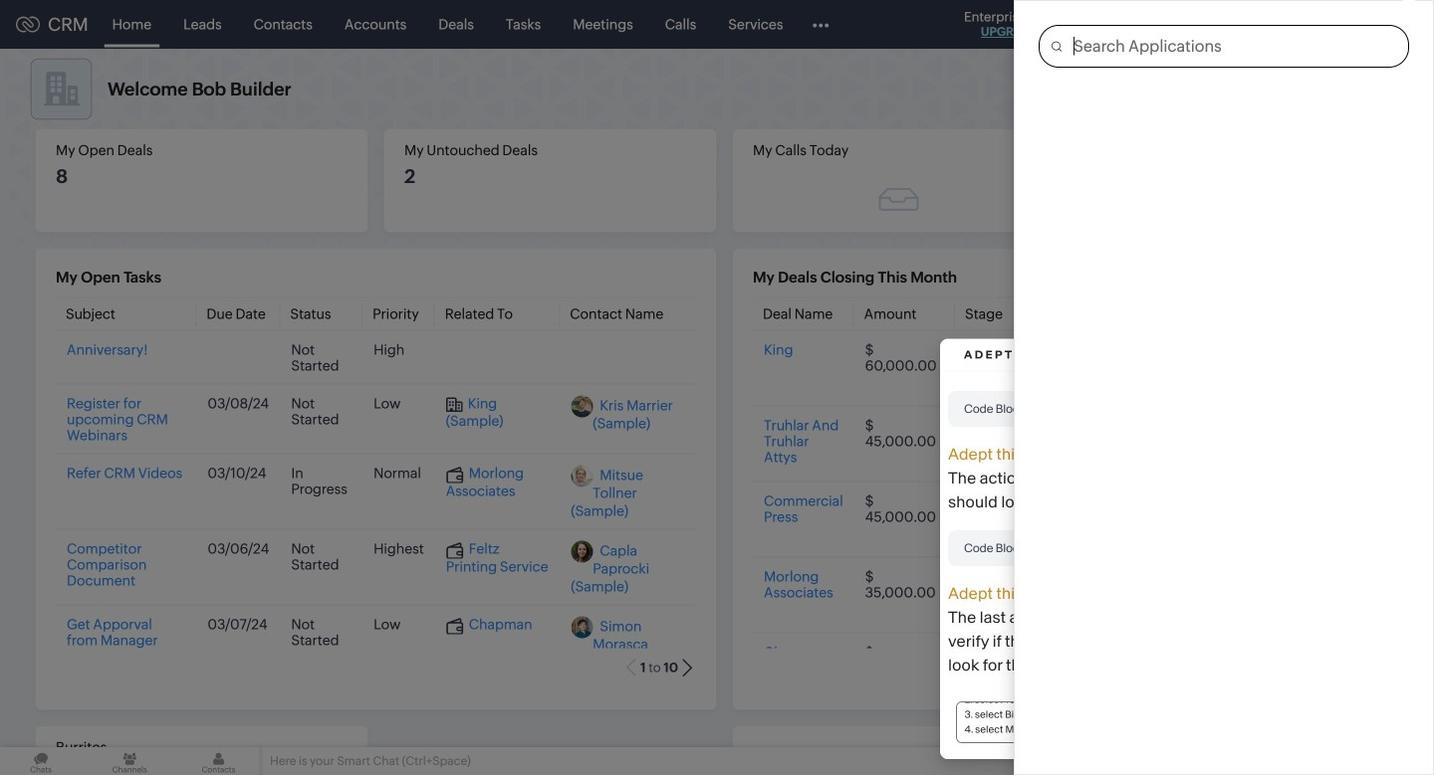 Task type: locate. For each thing, give the bounding box(es) containing it.
search image
[[1145, 16, 1161, 33]]

calendar image
[[1223, 16, 1240, 32]]

contacts image
[[178, 748, 260, 776]]

profile element
[[1333, 0, 1389, 48]]



Task type: vqa. For each thing, say whether or not it's contained in the screenshot.
Chats image
yes



Task type: describe. For each thing, give the bounding box(es) containing it.
channels image
[[89, 748, 171, 776]]

logo image
[[16, 16, 40, 32]]

signals image
[[1185, 16, 1199, 33]]

Search Applications text field
[[1062, 26, 1409, 67]]

profile image
[[1345, 8, 1377, 40]]

search element
[[1133, 0, 1173, 49]]

signals element
[[1173, 0, 1211, 49]]

chats image
[[0, 748, 82, 776]]



